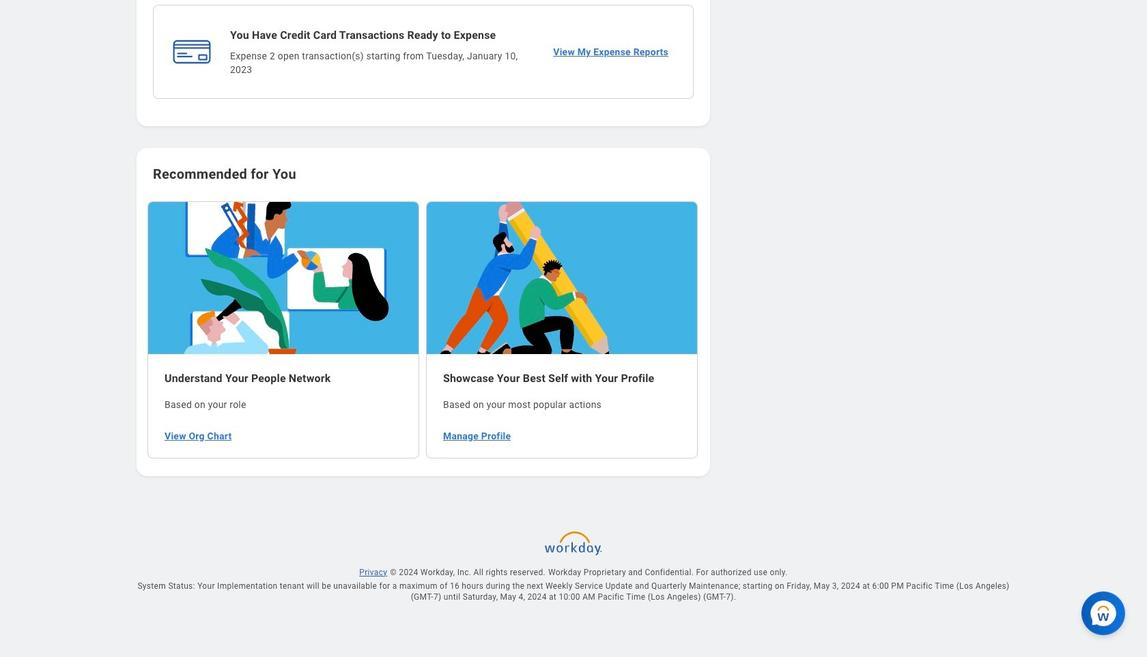 Task type: locate. For each thing, give the bounding box(es) containing it.
footer
[[115, 526, 1033, 658]]

list
[[148, 200, 699, 460]]

workday assistant region
[[1082, 587, 1131, 636]]



Task type: vqa. For each thing, say whether or not it's contained in the screenshot.
footer
yes



